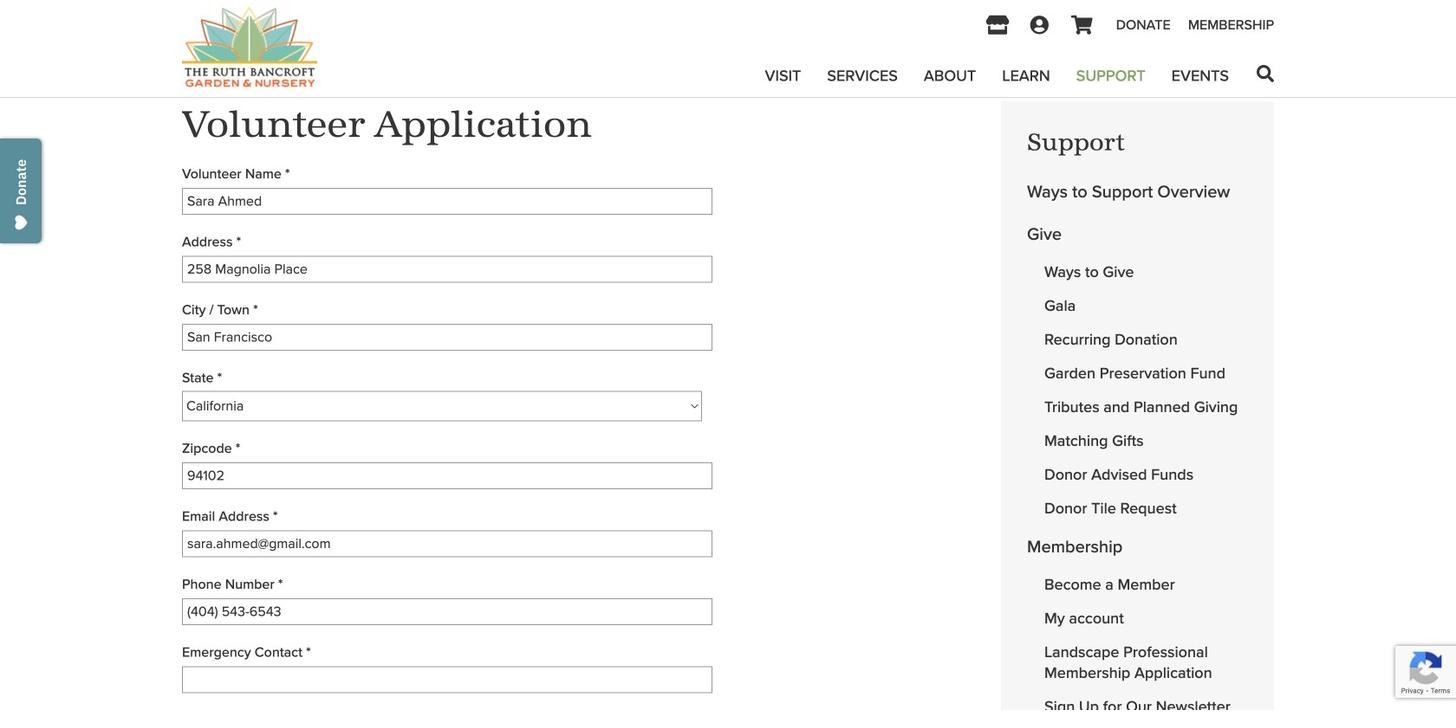Task type: locate. For each thing, give the bounding box(es) containing it.
None text field
[[182, 188, 713, 215], [182, 256, 713, 283], [182, 463, 713, 490], [182, 599, 713, 626], [182, 188, 713, 215], [182, 256, 713, 283], [182, 463, 713, 490], [182, 599, 713, 626]]

None text field
[[182, 324, 713, 351], [182, 667, 713, 694], [182, 324, 713, 351], [182, 667, 713, 694]]

None email field
[[182, 531, 713, 558]]



Task type: describe. For each thing, give the bounding box(es) containing it.
contact form element
[[182, 160, 947, 711]]

none email field inside contact form element
[[182, 531, 713, 558]]



